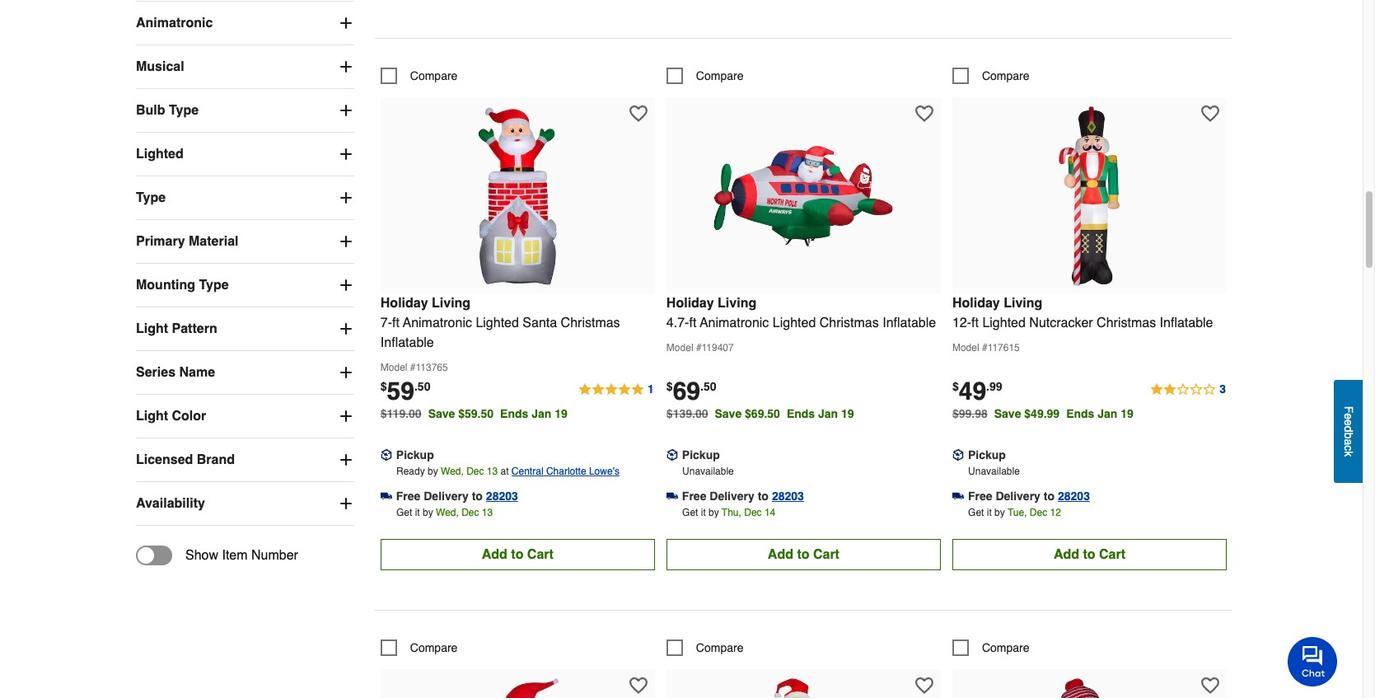 Task type: describe. For each thing, give the bounding box(es) containing it.
49
[[959, 376, 987, 405]]

$ 69 .50
[[667, 376, 717, 405]]

28203 button for get it by wed, dec 13
[[486, 488, 518, 504]]

plus image for primary material
[[338, 233, 354, 250]]

$139.00
[[667, 407, 708, 420]]

19 for 49
[[1121, 407, 1134, 420]]

name
[[179, 365, 215, 380]]

1
[[648, 382, 654, 395]]

$99.98 save $49.99 ends jan 19
[[953, 407, 1134, 420]]

2 e from the top
[[1343, 420, 1356, 426]]

jan for 49
[[1098, 407, 1118, 420]]

get for get it by wed, dec 13
[[396, 507, 412, 518]]

plus image for series name
[[338, 364, 354, 381]]

holiday living 7-ft animatronic lighted santa christmas inflatable image
[[427, 105, 609, 287]]

1 add from the left
[[482, 547, 508, 562]]

musical
[[136, 59, 184, 74]]

central charlotte lowe's button
[[512, 463, 620, 479]]

was price $99.98 element
[[953, 403, 995, 420]]

12
[[1051, 507, 1062, 518]]

light color button
[[136, 395, 354, 438]]

ends for 59
[[500, 407, 529, 420]]

holiday living 12-ft lighted nutcracker christmas inflatable image
[[999, 105, 1181, 287]]

type inside "button"
[[136, 190, 166, 205]]

119407
[[702, 342, 734, 353]]

licensed
[[136, 452, 193, 467]]

heart outline image for holiday living 7-ft animatronic lighted santa christmas inflatable image
[[630, 104, 648, 123]]

mounting
[[136, 278, 195, 292]]

plus image for lighted
[[338, 146, 354, 162]]

compare for 5014124833 element
[[983, 69, 1030, 82]]

dec for get it by wed, dec 13
[[462, 507, 479, 518]]

holiday for 7-
[[381, 296, 428, 310]]

unavailable for thu,
[[683, 465, 734, 477]]

3
[[1220, 382, 1227, 395]]

compare for 5014124625 element
[[410, 69, 458, 82]]

primary material
[[136, 234, 239, 249]]

free delivery to 28203 for thu,
[[682, 489, 804, 503]]

light pattern
[[136, 321, 217, 336]]

color
[[172, 409, 206, 424]]

0 vertical spatial 13
[[487, 465, 498, 477]]

b
[[1343, 433, 1356, 439]]

2 ends jan 19 element from the left
[[787, 407, 861, 420]]

28203 button for get it by thu, dec 14
[[772, 488, 804, 504]]

actual price $59.50 element
[[381, 376, 431, 405]]

plus image for availability
[[338, 495, 354, 512]]

get for get it by tue, dec 12
[[969, 507, 985, 518]]

2 save from the left
[[715, 407, 742, 420]]

holiday living 7-ft animatronic lighted santa christmas inflatable
[[381, 296, 620, 350]]

animatronic inside 'button'
[[136, 16, 213, 30]]

chat invite button image
[[1288, 636, 1339, 687]]

28203 for get it by tue, dec 12
[[1058, 489, 1091, 503]]

5014124693 element
[[953, 639, 1030, 656]]

compare for 5014124693 element
[[983, 641, 1030, 654]]

light for light pattern
[[136, 321, 168, 336]]

musical button
[[136, 45, 354, 88]]

mounting type
[[136, 278, 229, 292]]

get it by thu, dec 14
[[683, 507, 776, 518]]

5014124879 element
[[667, 67, 744, 84]]

light pattern button
[[136, 307, 354, 350]]

ft for 4.7-
[[689, 315, 697, 330]]

$ for 59
[[381, 380, 387, 393]]

primary
[[136, 234, 185, 249]]

5014124833 element
[[953, 67, 1030, 84]]

show item number
[[185, 548, 298, 563]]

model # 113765
[[381, 362, 448, 373]]

brand
[[197, 452, 235, 467]]

lighted inside holiday living 12-ft lighted nutcracker christmas inflatable
[[983, 315, 1026, 330]]

holiday living 7-ft lighted snowman christmas inflatable image
[[999, 677, 1181, 698]]

jan for 59
[[532, 407, 552, 420]]

availability
[[136, 496, 205, 511]]

3 add from the left
[[1054, 547, 1080, 562]]

d
[[1343, 426, 1356, 433]]

lighted inside the holiday living 7-ft animatronic lighted santa christmas inflatable
[[476, 315, 519, 330]]

animatronic for holiday living 4.7-ft animatronic lighted christmas inflatable
[[700, 315, 769, 330]]

f e e d b a c k
[[1343, 406, 1356, 457]]

3 cart from the left
[[1100, 547, 1126, 562]]

k
[[1343, 451, 1356, 457]]

lighted inside holiday living 4.7-ft animatronic lighted christmas inflatable
[[773, 315, 816, 330]]

heart outline image for holiday living 7-ft santa with gift inflatable 'image'
[[630, 676, 648, 695]]

pickup for get it by wed, dec 13
[[396, 448, 434, 461]]

7-
[[381, 315, 392, 330]]

$119.00
[[381, 407, 422, 420]]

pickup image for get it by wed, dec 13
[[381, 449, 392, 461]]

type button
[[136, 176, 354, 219]]

central
[[512, 465, 544, 477]]

actual price $49.99 element
[[953, 376, 1003, 405]]

pickup image for get it by thu, dec 14
[[667, 449, 678, 461]]

charlotte
[[546, 465, 587, 477]]

model for 12-ft lighted nutcracker christmas inflatable
[[953, 342, 980, 353]]

plus image for light pattern
[[338, 321, 354, 337]]

28203 for get it by thu, dec 14
[[772, 489, 804, 503]]

light color
[[136, 409, 206, 424]]

69
[[673, 376, 701, 405]]

1 cart from the left
[[527, 547, 554, 562]]

santa
[[523, 315, 557, 330]]

59
[[387, 376, 415, 405]]

it for wed,
[[415, 507, 420, 518]]

2 stars image
[[1150, 380, 1227, 399]]

28203 for get it by wed, dec 13
[[486, 489, 518, 503]]

dec for get it by tue, dec 12
[[1030, 507, 1048, 518]]

free delivery to 28203 for wed,
[[396, 489, 518, 503]]

actual price $69.50 element
[[667, 376, 717, 405]]

.50 for 69
[[701, 380, 717, 393]]

christmas for 4.7-ft animatronic lighted christmas inflatable
[[820, 315, 879, 330]]

a
[[1343, 439, 1356, 445]]

$119.00 save $59.50 ends jan 19
[[381, 407, 568, 420]]

3 add to cart button from the left
[[953, 539, 1227, 570]]

delivery for wed,
[[424, 489, 469, 503]]

28203 button for get it by tue, dec 12
[[1058, 488, 1091, 504]]

117615
[[988, 342, 1020, 353]]

2 add to cart from the left
[[768, 547, 840, 562]]

living for 7-
[[432, 296, 471, 310]]

at
[[501, 465, 509, 477]]

lighted button
[[136, 133, 354, 175]]

$ for 69
[[667, 380, 673, 393]]

0 vertical spatial wed,
[[441, 465, 464, 477]]

holiday living 7-ft santa with gift inflatable image
[[427, 677, 609, 698]]

f
[[1343, 406, 1356, 413]]

1 vertical spatial wed,
[[436, 507, 459, 518]]

pickup for get it by tue, dec 12
[[969, 448, 1006, 461]]

light for light color
[[136, 409, 168, 424]]

mounting type button
[[136, 264, 354, 306]]

licensed brand
[[136, 452, 235, 467]]

$139.00 save $69.50 ends jan 19
[[667, 407, 854, 420]]

by for get it by thu, dec 14
[[709, 507, 719, 518]]

thu,
[[722, 507, 742, 518]]

2 add from the left
[[768, 547, 794, 562]]

$ 49 .99
[[953, 376, 1003, 405]]

1 button
[[578, 380, 655, 399]]

get it by tue, dec 12
[[969, 507, 1062, 518]]

plus image for mounting type
[[338, 277, 354, 293]]

free for get it by wed, dec 13
[[396, 489, 421, 503]]

series name button
[[136, 351, 354, 394]]

$ 59 .50
[[381, 376, 431, 405]]



Task type: vqa. For each thing, say whether or not it's contained in the screenshot.
Grinch Dr Seuss's 8-ft Lighted Dr. Seuss The Grinch Merry Christmas Inflatable image
yes



Task type: locate. For each thing, give the bounding box(es) containing it.
0 horizontal spatial ft
[[392, 315, 400, 330]]

1 free delivery to 28203 from the left
[[396, 489, 518, 503]]

availability button
[[136, 482, 354, 525]]

ft up model # 113765
[[392, 315, 400, 330]]

model
[[667, 342, 694, 353], [953, 342, 980, 353], [381, 362, 408, 373]]

series name
[[136, 365, 215, 380]]

it for tue,
[[987, 507, 992, 518]]

1 horizontal spatial add to cart button
[[667, 539, 941, 570]]

0 horizontal spatial add
[[482, 547, 508, 562]]

28203 up 14
[[772, 489, 804, 503]]

13
[[487, 465, 498, 477], [482, 507, 493, 518]]

1 horizontal spatial inflatable
[[883, 315, 937, 330]]

# for 7-
[[410, 362, 416, 373]]

1 horizontal spatial .50
[[701, 380, 717, 393]]

0 horizontal spatial pickup image
[[381, 449, 392, 461]]

2 horizontal spatial free
[[969, 489, 993, 503]]

0 horizontal spatial add to cart button
[[381, 539, 655, 570]]

6 plus image from the top
[[338, 408, 354, 424]]

3 truck filled image from the left
[[953, 490, 964, 502]]

2 get from the left
[[683, 507, 699, 518]]

1 horizontal spatial living
[[718, 296, 757, 310]]

holiday up '12-' at the top right of page
[[953, 296, 1000, 310]]

2 horizontal spatial inflatable
[[1160, 315, 1214, 330]]

ready by wed, dec 13 at central charlotte lowe's
[[396, 465, 620, 477]]

.50 down model # 113765
[[415, 380, 431, 393]]

model down '12-' at the top right of page
[[953, 342, 980, 353]]

2 horizontal spatial holiday
[[953, 296, 1000, 310]]

plus image inside light color 'button'
[[338, 408, 354, 424]]

model # 117615
[[953, 342, 1020, 353]]

3 free delivery to 28203 from the left
[[969, 489, 1091, 503]]

living for 4.7-
[[718, 296, 757, 310]]

2 horizontal spatial 19
[[1121, 407, 1134, 420]]

type
[[169, 103, 199, 118], [136, 190, 166, 205], [199, 278, 229, 292]]

19
[[555, 407, 568, 420], [842, 407, 854, 420], [1121, 407, 1134, 420]]

1 pickup image from the left
[[381, 449, 392, 461]]

2 horizontal spatial cart
[[1100, 547, 1126, 562]]

lighted inside button
[[136, 147, 184, 161]]

0 vertical spatial light
[[136, 321, 168, 336]]

0 horizontal spatial cart
[[527, 547, 554, 562]]

3 christmas from the left
[[1097, 315, 1157, 330]]

1 horizontal spatial free delivery to 28203
[[682, 489, 804, 503]]

holiday
[[381, 296, 428, 310], [667, 296, 714, 310], [953, 296, 1000, 310]]

by down ready
[[423, 507, 433, 518]]

inflatable up model # 113765
[[381, 335, 434, 350]]

2 pickup from the left
[[682, 448, 720, 461]]

add down 14
[[768, 547, 794, 562]]

2 horizontal spatial delivery
[[996, 489, 1041, 503]]

2 plus image from the top
[[338, 189, 354, 206]]

plus image inside the 'lighted' button
[[338, 146, 354, 162]]

dec left 14
[[745, 507, 762, 518]]

tue,
[[1008, 507, 1028, 518]]

free down ready
[[396, 489, 421, 503]]

light left the pattern
[[136, 321, 168, 336]]

animatronic up 113765 at the bottom left of page
[[403, 315, 472, 330]]

2 ft from the left
[[689, 315, 697, 330]]

animatronic inside the holiday living 7-ft animatronic lighted santa christmas inflatable
[[403, 315, 472, 330]]

free up get it by thu, dec 14
[[682, 489, 707, 503]]

1 horizontal spatial cart
[[814, 547, 840, 562]]

plus image for licensed brand
[[338, 452, 354, 468]]

get for get it by thu, dec 14
[[683, 507, 699, 518]]

1 christmas from the left
[[561, 315, 620, 330]]

light inside 'button'
[[136, 409, 168, 424]]

lighted
[[136, 147, 184, 161], [476, 315, 519, 330], [773, 315, 816, 330], [983, 315, 1026, 330]]

type for bulb type
[[169, 103, 199, 118]]

ft up model # 119407
[[689, 315, 697, 330]]

ends right $69.50
[[787, 407, 815, 420]]

get left thu,
[[683, 507, 699, 518]]

3 pickup image from the left
[[953, 449, 964, 461]]

1 truck filled image from the left
[[381, 490, 392, 502]]

inflatable inside holiday living 12-ft lighted nutcracker christmas inflatable
[[1160, 315, 1214, 330]]

113765
[[416, 362, 448, 373]]

2 19 from the left
[[842, 407, 854, 420]]

3 plus image from the top
[[338, 233, 354, 250]]

compare for 5014124691 element
[[696, 641, 744, 654]]

compare inside 5014124879 element
[[696, 69, 744, 82]]

1 horizontal spatial truck filled image
[[667, 490, 678, 502]]

2 delivery from the left
[[710, 489, 755, 503]]

28203 button
[[486, 488, 518, 504], [772, 488, 804, 504], [1058, 488, 1091, 504]]

3 get from the left
[[969, 507, 985, 518]]

1 horizontal spatial 19
[[842, 407, 854, 420]]

light left color
[[136, 409, 168, 424]]

it for thu,
[[701, 507, 706, 518]]

2 horizontal spatial add to cart
[[1054, 547, 1126, 562]]

2 horizontal spatial get
[[969, 507, 985, 518]]

1 holiday from the left
[[381, 296, 428, 310]]

1 horizontal spatial delivery
[[710, 489, 755, 503]]

$
[[381, 380, 387, 393], [667, 380, 673, 393], [953, 380, 959, 393]]

living
[[432, 296, 471, 310], [718, 296, 757, 310], [1004, 296, 1043, 310]]

truck filled image for get it by tue, dec 12
[[953, 490, 964, 502]]

1 .50 from the left
[[415, 380, 431, 393]]

2 $ from the left
[[667, 380, 673, 393]]

c
[[1343, 445, 1356, 451]]

$69.50
[[745, 407, 781, 420]]

licensed brand button
[[136, 438, 354, 481]]

truck filled image
[[381, 490, 392, 502], [667, 490, 678, 502], [953, 490, 964, 502]]

show item number element
[[136, 546, 298, 565]]

plus image for animatronic
[[338, 15, 354, 31]]

19 for 59
[[555, 407, 568, 420]]

0 horizontal spatial animatronic
[[136, 16, 213, 30]]

3 ends jan 19 element from the left
[[1067, 407, 1141, 420]]

delivery up thu,
[[710, 489, 755, 503]]

$ up was price $99.98 element
[[953, 380, 959, 393]]

by left thu,
[[709, 507, 719, 518]]

4 plus image from the top
[[338, 321, 354, 337]]

4.7-
[[667, 315, 689, 330]]

plus image inside series name button
[[338, 364, 354, 381]]

1 free from the left
[[396, 489, 421, 503]]

compare inside 5014124691 element
[[696, 641, 744, 654]]

1 horizontal spatial #
[[696, 342, 702, 353]]

2 28203 button from the left
[[772, 488, 804, 504]]

dec for get it by thu, dec 14
[[745, 507, 762, 518]]

2 horizontal spatial $
[[953, 380, 959, 393]]

dec left the at
[[467, 465, 484, 477]]

model for 7-ft animatronic lighted santa christmas inflatable
[[381, 362, 408, 373]]

1 horizontal spatial jan
[[819, 407, 838, 420]]

2 vertical spatial type
[[199, 278, 229, 292]]

ends
[[500, 407, 529, 420], [787, 407, 815, 420], [1067, 407, 1095, 420]]

living inside the holiday living 7-ft animatronic lighted santa christmas inflatable
[[432, 296, 471, 310]]

1 horizontal spatial $
[[667, 380, 673, 393]]

wed,
[[441, 465, 464, 477], [436, 507, 459, 518]]

2 horizontal spatial #
[[983, 342, 988, 353]]

plus image for musical
[[338, 58, 354, 75]]

get
[[396, 507, 412, 518], [683, 507, 699, 518], [969, 507, 985, 518]]

add down the "get it by wed, dec 13"
[[482, 547, 508, 562]]

2 ends from the left
[[787, 407, 815, 420]]

2 it from the left
[[701, 507, 706, 518]]

1 horizontal spatial it
[[701, 507, 706, 518]]

series
[[136, 365, 176, 380]]

1 horizontal spatial unavailable
[[969, 465, 1020, 477]]

2 pickup image from the left
[[667, 449, 678, 461]]

0 horizontal spatial 19
[[555, 407, 568, 420]]

plus image inside type "button"
[[338, 189, 354, 206]]

pickup down $99.98 at the right bottom
[[969, 448, 1006, 461]]

f e e d b a c k button
[[1335, 380, 1363, 483]]

2 horizontal spatial add
[[1054, 547, 1080, 562]]

by
[[428, 465, 438, 477], [423, 507, 433, 518], [709, 507, 719, 518], [995, 507, 1006, 518]]

animatronic for holiday living 7-ft animatronic lighted santa christmas inflatable
[[403, 315, 472, 330]]

3 delivery from the left
[[996, 489, 1041, 503]]

1 horizontal spatial animatronic
[[403, 315, 472, 330]]

2 jan from the left
[[819, 407, 838, 420]]

inflatable for 12-ft lighted nutcracker christmas inflatable
[[1160, 315, 1214, 330]]

1 plus image from the top
[[338, 15, 354, 31]]

ft
[[392, 315, 400, 330], [689, 315, 697, 330], [972, 315, 979, 330]]

3 plus image from the top
[[338, 146, 354, 162]]

jan right $49.99
[[1098, 407, 1118, 420]]

free
[[396, 489, 421, 503], [682, 489, 707, 503], [969, 489, 993, 503]]

delivery up the "get it by wed, dec 13"
[[424, 489, 469, 503]]

heart outline image
[[630, 104, 648, 123], [630, 676, 648, 695], [916, 676, 934, 695]]

3 ends from the left
[[1067, 407, 1095, 420]]

1 19 from the left
[[555, 407, 568, 420]]

2 horizontal spatial add to cart button
[[953, 539, 1227, 570]]

2 horizontal spatial ft
[[972, 315, 979, 330]]

jan right $69.50
[[819, 407, 838, 420]]

2 light from the top
[[136, 409, 168, 424]]

0 horizontal spatial add to cart
[[482, 547, 554, 562]]

type down material
[[199, 278, 229, 292]]

e up b
[[1343, 420, 1356, 426]]

1 horizontal spatial free
[[682, 489, 707, 503]]

1 pickup from the left
[[396, 448, 434, 461]]

living up 113765 at the bottom left of page
[[432, 296, 471, 310]]

1 horizontal spatial get
[[683, 507, 699, 518]]

animatronic up 119407
[[700, 315, 769, 330]]

get left tue,
[[969, 507, 985, 518]]

0 vertical spatial type
[[169, 103, 199, 118]]

1 horizontal spatial add to cart
[[768, 547, 840, 562]]

2 horizontal spatial animatronic
[[700, 315, 769, 330]]

2 free delivery to 28203 from the left
[[682, 489, 804, 503]]

dec
[[467, 465, 484, 477], [462, 507, 479, 518], [745, 507, 762, 518], [1030, 507, 1048, 518]]

save
[[428, 407, 455, 420], [715, 407, 742, 420], [995, 407, 1022, 420]]

1 horizontal spatial holiday
[[667, 296, 714, 310]]

3 living from the left
[[1004, 296, 1043, 310]]

compare
[[410, 69, 458, 82], [696, 69, 744, 82], [983, 69, 1030, 82], [410, 641, 458, 654], [696, 641, 744, 654], [983, 641, 1030, 654]]

1 add to cart from the left
[[482, 547, 554, 562]]

type for mounting type
[[199, 278, 229, 292]]

2 28203 from the left
[[772, 489, 804, 503]]

1 horizontal spatial pickup image
[[667, 449, 678, 461]]

inflatable inside holiday living 4.7-ft animatronic lighted christmas inflatable
[[883, 315, 937, 330]]

12-
[[953, 315, 972, 330]]

inflatable for 4.7-ft animatronic lighted christmas inflatable
[[883, 315, 937, 330]]

$ inside $ 59 .50
[[381, 380, 387, 393]]

show
[[185, 548, 218, 563]]

unavailable up get it by tue, dec 12
[[969, 465, 1020, 477]]

nutcracker
[[1030, 315, 1094, 330]]

ft inside holiday living 12-ft lighted nutcracker christmas inflatable
[[972, 315, 979, 330]]

1 $ from the left
[[381, 380, 387, 393]]

13 down ready by wed, dec 13 at central charlotte lowe's
[[482, 507, 493, 518]]

1 delivery from the left
[[424, 489, 469, 503]]

plus image inside light pattern button
[[338, 321, 354, 337]]

1 save from the left
[[428, 407, 455, 420]]

3 19 from the left
[[1121, 407, 1134, 420]]

save down .99
[[995, 407, 1022, 420]]

1 28203 from the left
[[486, 489, 518, 503]]

holiday for 12-
[[953, 296, 1000, 310]]

0 horizontal spatial truck filled image
[[381, 490, 392, 502]]

3 28203 button from the left
[[1058, 488, 1091, 504]]

it left thu,
[[701, 507, 706, 518]]

compare for 5014124787 element
[[410, 641, 458, 654]]

dec down ready by wed, dec 13 at central charlotte lowe's
[[462, 507, 479, 518]]

0 horizontal spatial 28203 button
[[486, 488, 518, 504]]

$ inside $ 49 .99
[[953, 380, 959, 393]]

get it by wed, dec 13
[[396, 507, 493, 518]]

3 button
[[1150, 380, 1227, 399]]

0 horizontal spatial #
[[410, 362, 416, 373]]

compare inside 5014124693 element
[[983, 641, 1030, 654]]

wed, down ready by wed, dec 13 at central charlotte lowe's
[[436, 507, 459, 518]]

0 horizontal spatial 28203
[[486, 489, 518, 503]]

0 horizontal spatial inflatable
[[381, 335, 434, 350]]

1 horizontal spatial save
[[715, 407, 742, 420]]

animatronic inside holiday living 4.7-ft animatronic lighted christmas inflatable
[[700, 315, 769, 330]]

2 horizontal spatial pickup image
[[953, 449, 964, 461]]

2 unavailable from the left
[[969, 465, 1020, 477]]

1 horizontal spatial ft
[[689, 315, 697, 330]]

2 horizontal spatial jan
[[1098, 407, 1118, 420]]

1 horizontal spatial 28203
[[772, 489, 804, 503]]

free up get it by tue, dec 12
[[969, 489, 993, 503]]

1 ends jan 19 element from the left
[[500, 407, 574, 420]]

holiday inside the holiday living 7-ft animatronic lighted santa christmas inflatable
[[381, 296, 428, 310]]

pickup image for get it by tue, dec 12
[[953, 449, 964, 461]]

3 holiday from the left
[[953, 296, 1000, 310]]

living inside holiday living 4.7-ft animatronic lighted christmas inflatable
[[718, 296, 757, 310]]

2 horizontal spatial ends
[[1067, 407, 1095, 420]]

pattern
[[172, 321, 217, 336]]

pickup up ready
[[396, 448, 434, 461]]

plus image
[[338, 15, 354, 31], [338, 189, 354, 206], [338, 233, 354, 250], [338, 277, 354, 293], [338, 364, 354, 381], [338, 408, 354, 424], [338, 495, 354, 512]]

save left $69.50
[[715, 407, 742, 420]]

material
[[189, 234, 239, 249]]

2 truck filled image from the left
[[667, 490, 678, 502]]

get down ready
[[396, 507, 412, 518]]

free delivery to 28203 up thu,
[[682, 489, 804, 503]]

1 jan from the left
[[532, 407, 552, 420]]

28203 button down the at
[[486, 488, 518, 504]]

2 plus image from the top
[[338, 102, 354, 119]]

2 free from the left
[[682, 489, 707, 503]]

ends jan 19 element for 49
[[1067, 407, 1141, 420]]

holiday living 12-ft lighted nutcracker christmas inflatable
[[953, 296, 1214, 330]]

1 horizontal spatial add
[[768, 547, 794, 562]]

28203 button up 14
[[772, 488, 804, 504]]

7 plus image from the top
[[338, 495, 354, 512]]

1 28203 button from the left
[[486, 488, 518, 504]]

0 horizontal spatial $
[[381, 380, 387, 393]]

2 living from the left
[[718, 296, 757, 310]]

jan up central at bottom left
[[532, 407, 552, 420]]

2 holiday from the left
[[667, 296, 714, 310]]

heart outline image
[[916, 104, 934, 123], [1202, 104, 1220, 123], [1202, 676, 1220, 695]]

ends right $49.99
[[1067, 407, 1095, 420]]

christmas
[[561, 315, 620, 330], [820, 315, 879, 330], [1097, 315, 1157, 330]]

free delivery to 28203 up tue,
[[969, 489, 1091, 503]]

5014124787 element
[[381, 639, 458, 656]]

unavailable
[[683, 465, 734, 477], [969, 465, 1020, 477]]

2 horizontal spatial ends jan 19 element
[[1067, 407, 1141, 420]]

0 horizontal spatial holiday
[[381, 296, 428, 310]]

savings save $59.50 element
[[428, 407, 574, 420]]

1 horizontal spatial christmas
[[820, 315, 879, 330]]

plus image for light color
[[338, 408, 354, 424]]

.50
[[415, 380, 431, 393], [701, 380, 717, 393]]

1 ft from the left
[[392, 315, 400, 330]]

3 pickup from the left
[[969, 448, 1006, 461]]

3 save from the left
[[995, 407, 1022, 420]]

2 horizontal spatial christmas
[[1097, 315, 1157, 330]]

inflatable left '12-' at the top right of page
[[883, 315, 937, 330]]

1 light from the top
[[136, 321, 168, 336]]

model up '59'
[[381, 362, 408, 373]]

0 horizontal spatial pickup
[[396, 448, 434, 461]]

$ up $119.00
[[381, 380, 387, 393]]

holiday living 4.7-ft animatronic lighted christmas inflatable
[[667, 296, 937, 330]]

pickup down $139.00
[[682, 448, 720, 461]]

28203
[[486, 489, 518, 503], [772, 489, 804, 503], [1058, 489, 1091, 503]]

holiday inside holiday living 4.7-ft animatronic lighted christmas inflatable
[[667, 296, 714, 310]]

0 horizontal spatial ends
[[500, 407, 529, 420]]

living inside holiday living 12-ft lighted nutcracker christmas inflatable
[[1004, 296, 1043, 310]]

0 horizontal spatial ends jan 19 element
[[500, 407, 574, 420]]

0 horizontal spatial living
[[432, 296, 471, 310]]

christmas for 12-ft lighted nutcracker christmas inflatable
[[1097, 315, 1157, 330]]

pickup for get it by thu, dec 14
[[682, 448, 720, 461]]

28203 up 12 at the bottom right of page
[[1058, 489, 1091, 503]]

2 add to cart button from the left
[[667, 539, 941, 570]]

3 add to cart from the left
[[1054, 547, 1126, 562]]

$ right 1
[[667, 380, 673, 393]]

2 horizontal spatial save
[[995, 407, 1022, 420]]

0 horizontal spatial jan
[[532, 407, 552, 420]]

3 28203 from the left
[[1058, 489, 1091, 503]]

# for 12-
[[983, 342, 988, 353]]

primary material button
[[136, 220, 354, 263]]

1 get from the left
[[396, 507, 412, 518]]

$49.99
[[1025, 407, 1060, 420]]

4 plus image from the top
[[338, 277, 354, 293]]

animatronic up musical
[[136, 16, 213, 30]]

3 $ from the left
[[953, 380, 959, 393]]

e
[[1343, 413, 1356, 420], [1343, 420, 1356, 426]]

ends right the $59.50
[[500, 407, 529, 420]]

compare for 5014124879 element
[[696, 69, 744, 82]]

$ for 49
[[953, 380, 959, 393]]

ft inside the holiday living 7-ft animatronic lighted santa christmas inflatable
[[392, 315, 400, 330]]

compare inside 5014124625 element
[[410, 69, 458, 82]]

0 horizontal spatial .50
[[415, 380, 431, 393]]

ends jan 19 element up central at bottom left
[[500, 407, 574, 420]]

1 e from the top
[[1343, 413, 1356, 420]]

1 add to cart button from the left
[[381, 539, 655, 570]]

bulb
[[136, 103, 165, 118]]

free for get it by thu, dec 14
[[682, 489, 707, 503]]

holiday up '7-'
[[381, 296, 428, 310]]

truck filled image for get it by wed, dec 13
[[381, 490, 392, 502]]

living up 119407
[[718, 296, 757, 310]]

ft up model # 117615
[[972, 315, 979, 330]]

# up $ 69 .50
[[696, 342, 702, 353]]

lowe's
[[589, 465, 620, 477]]

free delivery to 28203
[[396, 489, 518, 503], [682, 489, 804, 503], [969, 489, 1091, 503]]

0 horizontal spatial save
[[428, 407, 455, 420]]

free delivery to 28203 for tue,
[[969, 489, 1091, 503]]

1 horizontal spatial 28203 button
[[772, 488, 804, 504]]

2 horizontal spatial 28203
[[1058, 489, 1091, 503]]

was price $139.00 element
[[667, 403, 715, 420]]

delivery for thu,
[[710, 489, 755, 503]]

jan
[[532, 407, 552, 420], [819, 407, 838, 420], [1098, 407, 1118, 420]]

1 horizontal spatial ends jan 19 element
[[787, 407, 861, 420]]

grinch dr seuss's 8-ft lighted dr. seuss the grinch merry christmas inflatable image
[[713, 677, 895, 698]]

.50 for 59
[[415, 380, 431, 393]]

13 left the at
[[487, 465, 498, 477]]

3 free from the left
[[969, 489, 993, 503]]

2 horizontal spatial truck filled image
[[953, 490, 964, 502]]

5 plus image from the top
[[338, 452, 354, 468]]

living up nutcracker
[[1004, 296, 1043, 310]]

it left tue,
[[987, 507, 992, 518]]

# up .99
[[983, 342, 988, 353]]

5 stars image
[[578, 380, 655, 399]]

1 horizontal spatial ends
[[787, 407, 815, 420]]

5014124625 element
[[381, 67, 458, 84]]

bulb type button
[[136, 89, 354, 132]]

savings save $69.50 element
[[715, 407, 861, 420]]

# for 4.7-
[[696, 342, 702, 353]]

type up primary
[[136, 190, 166, 205]]

bulb type
[[136, 103, 199, 118]]

save left the $59.50
[[428, 407, 455, 420]]

unavailable up get it by thu, dec 14
[[683, 465, 734, 477]]

$ inside $ 69 .50
[[667, 380, 673, 393]]

holiday for 4.7-
[[667, 296, 714, 310]]

2 horizontal spatial 28203 button
[[1058, 488, 1091, 504]]

holiday inside holiday living 12-ft lighted nutcracker christmas inflatable
[[953, 296, 1000, 310]]

1 vertical spatial 13
[[482, 507, 493, 518]]

christmas inside holiday living 4.7-ft animatronic lighted christmas inflatable
[[820, 315, 879, 330]]

pickup image
[[381, 449, 392, 461], [667, 449, 678, 461], [953, 449, 964, 461]]

holiday living 4.7-ft animatronic lighted christmas inflatable image
[[713, 105, 895, 287]]

light inside button
[[136, 321, 168, 336]]

add down 12 at the bottom right of page
[[1054, 547, 1080, 562]]

light
[[136, 321, 168, 336], [136, 409, 168, 424]]

pickup image down $119.00
[[381, 449, 392, 461]]

item
[[222, 548, 248, 563]]

2 christmas from the left
[[820, 315, 879, 330]]

inflatable up 2 stars image
[[1160, 315, 1214, 330]]

ends jan 19 element
[[500, 407, 574, 420], [787, 407, 861, 420], [1067, 407, 1141, 420]]

1 vertical spatial light
[[136, 409, 168, 424]]

plus image for type
[[338, 189, 354, 206]]

pickup image down $139.00
[[667, 449, 678, 461]]

holiday up 4.7-
[[667, 296, 714, 310]]

3 jan from the left
[[1098, 407, 1118, 420]]

wed, right ready
[[441, 465, 464, 477]]

add to cart button
[[381, 539, 655, 570], [667, 539, 941, 570], [953, 539, 1227, 570]]

.50 inside $ 59 .50
[[415, 380, 431, 393]]

animatronic button
[[136, 1, 354, 44]]

pickup image down $99.98 at the right bottom
[[953, 449, 964, 461]]

ready
[[396, 465, 425, 477]]

1 it from the left
[[415, 507, 420, 518]]

1 plus image from the top
[[338, 58, 354, 75]]

ends for 49
[[1067, 407, 1095, 420]]

compare inside 5014124787 element
[[410, 641, 458, 654]]

plus image inside the availability button
[[338, 495, 354, 512]]

model for 4.7-ft animatronic lighted christmas inflatable
[[667, 342, 694, 353]]

plus image for bulb type
[[338, 102, 354, 119]]

was price $119.00 element
[[381, 403, 428, 420]]

ends jan 19 element right $49.99
[[1067, 407, 1141, 420]]

e up d
[[1343, 413, 1356, 420]]

2 horizontal spatial model
[[953, 342, 980, 353]]

0 horizontal spatial model
[[381, 362, 408, 373]]

delivery for tue,
[[996, 489, 1041, 503]]

free delivery to 28203 up the "get it by wed, dec 13"
[[396, 489, 518, 503]]

plus image inside animatronic 'button'
[[338, 15, 354, 31]]

by for get it by tue, dec 12
[[995, 507, 1006, 518]]

.50 up was price $139.00 element
[[701, 380, 717, 393]]

savings save $49.99 element
[[995, 407, 1141, 420]]

to
[[472, 489, 483, 503], [758, 489, 769, 503], [1044, 489, 1055, 503], [511, 547, 524, 562], [797, 547, 810, 562], [1084, 547, 1096, 562]]

model # 119407
[[667, 342, 734, 353]]

by left tue,
[[995, 507, 1006, 518]]

0 horizontal spatial it
[[415, 507, 420, 518]]

ends jan 19 element for 59
[[500, 407, 574, 420]]

plus image inside musical button
[[338, 58, 354, 75]]

5014124691 element
[[667, 639, 744, 656]]

pickup
[[396, 448, 434, 461], [682, 448, 720, 461], [969, 448, 1006, 461]]

28203 down the at
[[486, 489, 518, 503]]

plus image inside primary material button
[[338, 233, 354, 250]]

2 horizontal spatial free delivery to 28203
[[969, 489, 1091, 503]]

it down ready
[[415, 507, 420, 518]]

28203 button up 12 at the bottom right of page
[[1058, 488, 1091, 504]]

living for 12-
[[1004, 296, 1043, 310]]

truck filled image for get it by thu, dec 14
[[667, 490, 678, 502]]

christmas inside the holiday living 7-ft animatronic lighted santa christmas inflatable
[[561, 315, 620, 330]]

inflatable
[[883, 315, 937, 330], [1160, 315, 1214, 330], [381, 335, 434, 350]]

number
[[251, 548, 298, 563]]

2 cart from the left
[[814, 547, 840, 562]]

14
[[765, 507, 776, 518]]

plus image inside "mounting type" button
[[338, 277, 354, 293]]

save for 59
[[428, 407, 455, 420]]

1 horizontal spatial model
[[667, 342, 694, 353]]

by for get it by wed, dec 13
[[423, 507, 433, 518]]

ends jan 19 element right $69.50
[[787, 407, 861, 420]]

1 unavailable from the left
[[683, 465, 734, 477]]

animatronic
[[136, 16, 213, 30], [403, 315, 472, 330], [700, 315, 769, 330]]

save for 49
[[995, 407, 1022, 420]]

.50 inside $ 69 .50
[[701, 380, 717, 393]]

plus image inside the licensed brand button
[[338, 452, 354, 468]]

0 horizontal spatial christmas
[[561, 315, 620, 330]]

type right bulb
[[169, 103, 199, 118]]

5 plus image from the top
[[338, 364, 354, 381]]

unavailable for tue,
[[969, 465, 1020, 477]]

1 horizontal spatial pickup
[[682, 448, 720, 461]]

3 ft from the left
[[972, 315, 979, 330]]

compare inside 5014124833 element
[[983, 69, 1030, 82]]

ft inside holiday living 4.7-ft animatronic lighted christmas inflatable
[[689, 315, 697, 330]]

0 horizontal spatial delivery
[[424, 489, 469, 503]]

0 horizontal spatial free
[[396, 489, 421, 503]]

0 horizontal spatial free delivery to 28203
[[396, 489, 518, 503]]

plus image
[[338, 58, 354, 75], [338, 102, 354, 119], [338, 146, 354, 162], [338, 321, 354, 337], [338, 452, 354, 468]]

dec left 12 at the bottom right of page
[[1030, 507, 1048, 518]]

2 horizontal spatial it
[[987, 507, 992, 518]]

$59.50
[[459, 407, 494, 420]]

2 .50 from the left
[[701, 380, 717, 393]]

0 horizontal spatial unavailable
[[683, 465, 734, 477]]

plus image inside bulb type button
[[338, 102, 354, 119]]

christmas inside holiday living 12-ft lighted nutcracker christmas inflatable
[[1097, 315, 1157, 330]]

by right ready
[[428, 465, 438, 477]]

ft for 7-
[[392, 315, 400, 330]]

3 it from the left
[[987, 507, 992, 518]]

model down 4.7-
[[667, 342, 694, 353]]

1 vertical spatial type
[[136, 190, 166, 205]]

# up actual price $59.50 element
[[410, 362, 416, 373]]

1 living from the left
[[432, 296, 471, 310]]

1 ends from the left
[[500, 407, 529, 420]]

$99.98
[[953, 407, 988, 420]]

0 horizontal spatial get
[[396, 507, 412, 518]]

ft for 12-
[[972, 315, 979, 330]]

free for get it by tue, dec 12
[[969, 489, 993, 503]]

2 horizontal spatial pickup
[[969, 448, 1006, 461]]

delivery up tue,
[[996, 489, 1041, 503]]

.99
[[987, 380, 1003, 393]]

2 horizontal spatial living
[[1004, 296, 1043, 310]]

inflatable inside the holiday living 7-ft animatronic lighted santa christmas inflatable
[[381, 335, 434, 350]]



